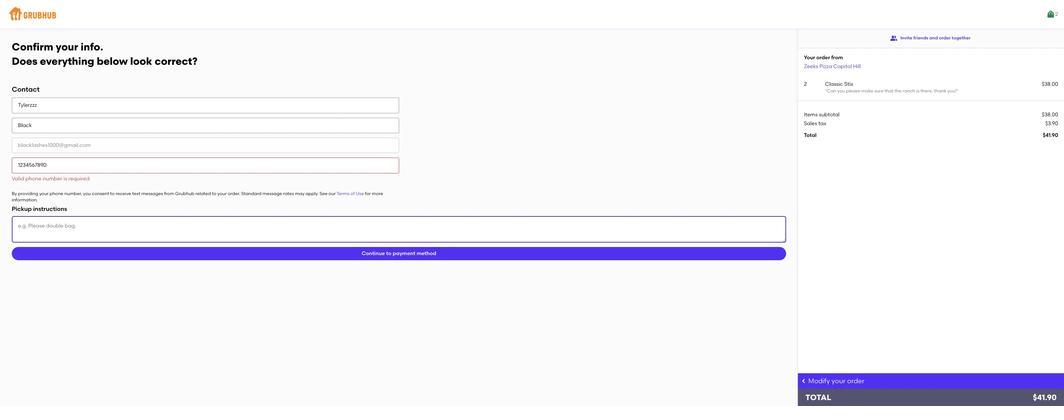 Task type: locate. For each thing, give the bounding box(es) containing it.
2 vertical spatial order
[[847, 377, 865, 386]]

2 horizontal spatial to
[[386, 251, 391, 257]]

total
[[804, 132, 817, 139], [806, 393, 831, 403]]

you
[[837, 89, 845, 94], [83, 191, 91, 196]]

required
[[68, 176, 90, 182]]

apply.
[[306, 191, 319, 196]]

is
[[916, 89, 920, 94], [63, 176, 67, 182]]

1 vertical spatial is
[[63, 176, 67, 182]]

order up pizza
[[816, 55, 830, 61]]

thank
[[934, 89, 946, 94]]

method
[[417, 251, 436, 257]]

correct?
[[155, 55, 198, 67]]

0 vertical spatial from
[[831, 55, 843, 61]]

0 vertical spatial $38.00
[[1042, 81, 1058, 87]]

to inside button
[[386, 251, 391, 257]]

" down 'classic'
[[825, 89, 827, 94]]

" right thank
[[956, 89, 958, 94]]

phone down number at the left of the page
[[50, 191, 63, 196]]

1 horizontal spatial phone
[[50, 191, 63, 196]]

order.
[[228, 191, 240, 196]]

from
[[831, 55, 843, 61], [164, 191, 174, 196]]

related
[[195, 191, 211, 196]]

consent
[[92, 191, 109, 196]]

order right modify
[[847, 377, 865, 386]]

your up everything
[[56, 41, 78, 53]]

your
[[56, 41, 78, 53], [39, 191, 49, 196], [217, 191, 227, 196], [832, 377, 846, 386]]

number
[[43, 176, 62, 182]]

1 vertical spatial order
[[816, 55, 830, 61]]

you left consent
[[83, 191, 91, 196]]

to
[[110, 191, 115, 196], [212, 191, 216, 196], [386, 251, 391, 257]]

payment
[[393, 251, 415, 257]]

"
[[825, 89, 827, 94], [956, 89, 958, 94]]

that
[[885, 89, 894, 94]]

from up zeeks pizza capitol hill link
[[831, 55, 843, 61]]

1 vertical spatial from
[[164, 191, 174, 196]]

to left payment
[[386, 251, 391, 257]]

for more information.
[[12, 191, 383, 203]]

1 vertical spatial $38.00
[[1042, 112, 1058, 118]]

invite friends and order together button
[[890, 32, 971, 45]]

to left receive
[[110, 191, 115, 196]]

of
[[351, 191, 355, 196]]

information.
[[12, 198, 38, 203]]

continue to payment method
[[362, 251, 436, 257]]

1 horizontal spatial from
[[831, 55, 843, 61]]

grubhub
[[175, 191, 194, 196]]

First name text field
[[12, 98, 399, 113]]

messages
[[141, 191, 163, 196]]

0 vertical spatial $41.90
[[1043, 132, 1058, 139]]

order right and
[[939, 35, 951, 41]]

1 horizontal spatial is
[[916, 89, 920, 94]]

please
[[846, 89, 860, 94]]

1 horizontal spatial you
[[837, 89, 845, 94]]

contact
[[12, 85, 40, 94]]

see
[[320, 191, 328, 196]]

confirm your info. does everything below look correct?
[[12, 41, 198, 67]]

phone
[[25, 176, 41, 182], [50, 191, 63, 196]]

2 button
[[1047, 8, 1058, 21]]

$38.00 for $38.00 " can you please make sure that the ranch is there, thank you! "
[[1042, 81, 1058, 87]]

1 $38.00 from the top
[[1042, 81, 1058, 87]]

total down sales
[[804, 132, 817, 139]]

from left the grubhub
[[164, 191, 174, 196]]

$41.90
[[1043, 132, 1058, 139], [1033, 393, 1057, 403]]

Phone telephone field
[[12, 158, 399, 173]]

phone right valid
[[25, 176, 41, 182]]

1 horizontal spatial order
[[847, 377, 865, 386]]

2 horizontal spatial order
[[939, 35, 951, 41]]

2 " from the left
[[956, 89, 958, 94]]

0 horizontal spatial 2
[[804, 81, 807, 87]]

your inside confirm your info. does everything below look correct?
[[56, 41, 78, 53]]

1 horizontal spatial "
[[956, 89, 958, 94]]

0 horizontal spatial from
[[164, 191, 174, 196]]

friends
[[914, 35, 928, 41]]

2 $38.00 from the top
[[1042, 112, 1058, 118]]

confirm
[[12, 41, 53, 53]]

1 vertical spatial phone
[[50, 191, 63, 196]]

0 vertical spatial is
[[916, 89, 920, 94]]

message
[[263, 191, 282, 196]]

together
[[952, 35, 971, 41]]

0 vertical spatial phone
[[25, 176, 41, 182]]

order
[[939, 35, 951, 41], [816, 55, 830, 61], [847, 377, 865, 386]]

is right number at the left of the page
[[63, 176, 67, 182]]

0 vertical spatial total
[[804, 132, 817, 139]]

0 horizontal spatial phone
[[25, 176, 41, 182]]

0 vertical spatial order
[[939, 35, 951, 41]]

1 horizontal spatial 2
[[1055, 11, 1058, 17]]

0 vertical spatial 2
[[1055, 11, 1058, 17]]

is left there, on the top right of the page
[[916, 89, 920, 94]]

0 vertical spatial you
[[837, 89, 845, 94]]

0 horizontal spatial "
[[825, 89, 827, 94]]

order inside button
[[939, 35, 951, 41]]

$38.00
[[1042, 81, 1058, 87], [1042, 112, 1058, 118]]

0 horizontal spatial order
[[816, 55, 830, 61]]

to right the related on the left top
[[212, 191, 216, 196]]

you!
[[947, 89, 956, 94]]

info.
[[81, 41, 103, 53]]

you down classic stix
[[837, 89, 845, 94]]

does
[[12, 55, 37, 67]]

total down modify
[[806, 393, 831, 403]]

Last name text field
[[12, 118, 399, 133]]

your
[[804, 55, 815, 61]]

$38.00 inside $38.00 " can you please make sure that the ranch is there, thank you! "
[[1042, 81, 1058, 87]]

valid
[[12, 176, 24, 182]]

1 vertical spatial you
[[83, 191, 91, 196]]

make
[[861, 89, 874, 94]]

instructions
[[33, 206, 67, 213]]

2
[[1055, 11, 1058, 17], [804, 81, 807, 87]]

1 vertical spatial 2
[[804, 81, 807, 87]]

zeeks pizza capitol hill link
[[804, 63, 861, 70]]



Task type: vqa. For each thing, say whether or not it's contained in the screenshot.
"Please"
yes



Task type: describe. For each thing, give the bounding box(es) containing it.
below
[[97, 55, 128, 67]]

use
[[356, 191, 364, 196]]

terms
[[337, 191, 350, 196]]

1 " from the left
[[825, 89, 827, 94]]

classic stix
[[825, 81, 853, 87]]

continue
[[362, 251, 385, 257]]

Email email field
[[12, 138, 399, 153]]

0 horizontal spatial to
[[110, 191, 115, 196]]

can
[[827, 89, 836, 94]]

for
[[365, 191, 371, 196]]

people icon image
[[890, 35, 898, 42]]

pickup
[[12, 206, 32, 213]]

providing
[[18, 191, 38, 196]]

pizza
[[820, 63, 832, 70]]

svg image
[[801, 379, 807, 384]]

ranch
[[903, 89, 915, 94]]

your right providing
[[39, 191, 49, 196]]

rates
[[283, 191, 294, 196]]

receive
[[116, 191, 131, 196]]

zeeks
[[804, 63, 818, 70]]

your right modify
[[832, 377, 846, 386]]

continue to payment method button
[[12, 247, 786, 261]]

items subtotal
[[804, 112, 840, 118]]

Pickup instructions text field
[[12, 216, 786, 243]]

valid phone number is required alert
[[12, 176, 90, 182]]

number,
[[64, 191, 82, 196]]

items
[[804, 112, 818, 118]]

tax
[[819, 120, 826, 127]]

classic
[[825, 81, 843, 87]]

$38.00 " can you please make sure that the ranch is there, thank you! "
[[825, 81, 1058, 94]]

valid phone number is required
[[12, 176, 90, 182]]

invite friends and order together
[[901, 35, 971, 41]]

modify
[[808, 377, 830, 386]]

modify your order
[[808, 377, 865, 386]]

1 horizontal spatial to
[[212, 191, 216, 196]]

$3.90
[[1045, 120, 1058, 127]]

terms of use link
[[337, 191, 364, 196]]

subtotal
[[819, 112, 840, 118]]

by
[[12, 191, 17, 196]]

0 horizontal spatial is
[[63, 176, 67, 182]]

and
[[930, 35, 938, 41]]

capitol
[[833, 63, 852, 70]]

2 inside button
[[1055, 11, 1058, 17]]

standard
[[241, 191, 262, 196]]

sales tax
[[804, 120, 826, 127]]

from inside your order from zeeks pizza capitol hill
[[831, 55, 843, 61]]

may
[[295, 191, 305, 196]]

order inside your order from zeeks pizza capitol hill
[[816, 55, 830, 61]]

$38.00 for $38.00
[[1042, 112, 1058, 118]]

sure
[[875, 89, 884, 94]]

by providing your phone number, you consent to receive text messages from grubhub related to your order. standard message rates may apply. see our terms of use
[[12, 191, 364, 196]]

sales
[[804, 120, 817, 127]]

more
[[372, 191, 383, 196]]

1 vertical spatial total
[[806, 393, 831, 403]]

pickup instructions
[[12, 206, 67, 213]]

our
[[329, 191, 336, 196]]

everything
[[40, 55, 94, 67]]

look
[[130, 55, 152, 67]]

text
[[132, 191, 140, 196]]

you inside $38.00 " can you please make sure that the ranch is there, thank you! "
[[837, 89, 845, 94]]

your order from zeeks pizza capitol hill
[[804, 55, 861, 70]]

there,
[[921, 89, 933, 94]]

invite
[[901, 35, 912, 41]]

0 horizontal spatial you
[[83, 191, 91, 196]]

your left order.
[[217, 191, 227, 196]]

stix
[[844, 81, 853, 87]]

is inside $38.00 " can you please make sure that the ranch is there, thank you! "
[[916, 89, 920, 94]]

1 vertical spatial $41.90
[[1033, 393, 1057, 403]]

main navigation navigation
[[0, 0, 1064, 29]]

hill
[[853, 63, 861, 70]]

the
[[895, 89, 902, 94]]



